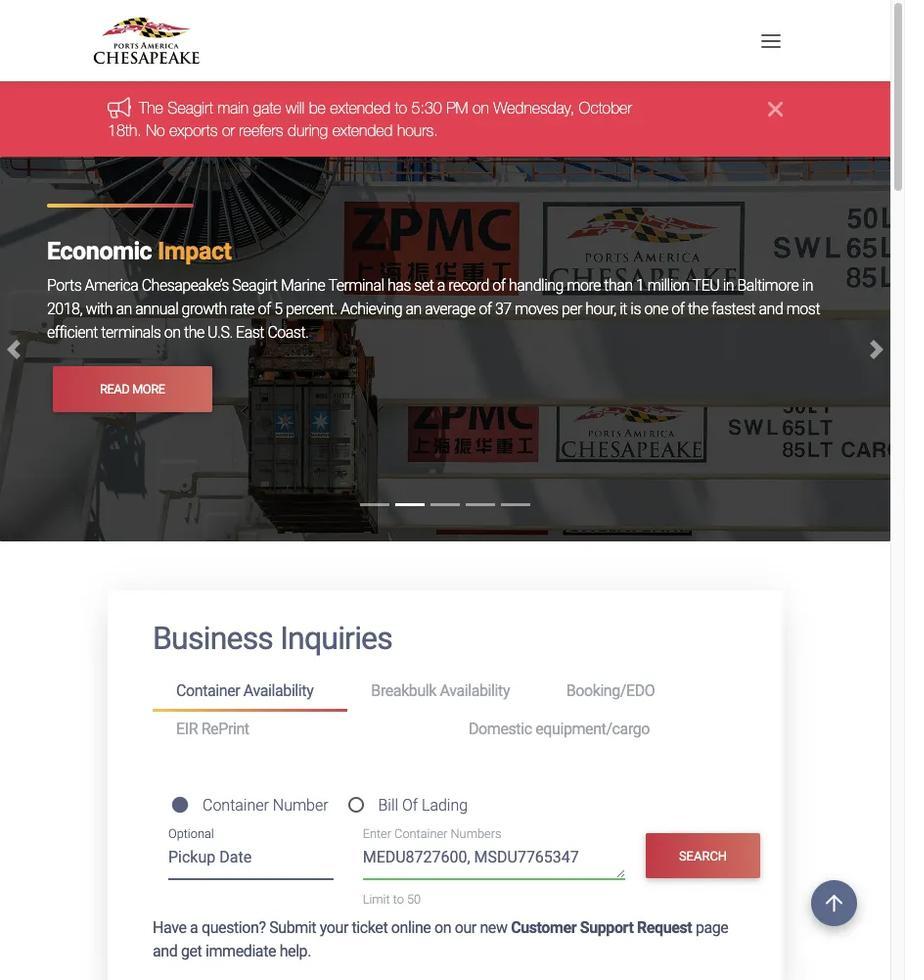 Task type: describe. For each thing, give the bounding box(es) containing it.
the seagirt main gate will be extended to 5:30 pm on wednesday, october 18th.  no exports or reefers during extended hours. link
[[108, 99, 632, 139]]

immediate
[[206, 942, 276, 961]]

reprint
[[201, 720, 249, 739]]

and inside ports america chesapeake's seagirt marine terminal has set a record of handling more than 1 million teu in baltimore in 2018,                         with an annual growth rate of 5 percent.                         achieving an average of 37 moves per hour, it is one of the fastest and most efficient terminals on the u.s. east coast.
[[759, 300, 784, 318]]

u.s.
[[208, 323, 233, 342]]

chesapeake's
[[142, 276, 229, 295]]

2 vertical spatial container
[[395, 827, 448, 842]]

availability for breakbulk availability
[[440, 681, 510, 700]]

america
[[85, 276, 138, 295]]

container availability link
[[153, 673, 348, 712]]

fastest
[[712, 300, 756, 318]]

our
[[455, 919, 477, 937]]

lading
[[422, 796, 468, 815]]

5:30
[[412, 99, 442, 117]]

breakbulk availability
[[371, 681, 510, 700]]

impact
[[158, 237, 232, 266]]

will
[[286, 99, 305, 117]]

ticket
[[352, 919, 388, 937]]

reefers
[[239, 121, 284, 139]]

customer
[[511, 919, 577, 937]]

baltimore
[[738, 276, 799, 295]]

more
[[567, 276, 601, 295]]

bill of lading
[[379, 796, 468, 815]]

the
[[139, 99, 163, 117]]

one
[[645, 300, 669, 318]]

page
[[696, 919, 729, 937]]

exports
[[169, 121, 218, 139]]

ports
[[47, 276, 82, 295]]

main
[[218, 99, 249, 117]]

search button
[[646, 833, 761, 879]]

million
[[648, 276, 690, 295]]

0 vertical spatial extended
[[330, 99, 391, 117]]

have a question? submit your ticket online on our new customer support request
[[153, 919, 693, 937]]

business inquiries
[[153, 620, 393, 657]]

number
[[273, 796, 329, 815]]

2 in from the left
[[803, 276, 814, 295]]

1 vertical spatial extended
[[333, 121, 393, 139]]

numbers
[[451, 827, 502, 842]]

availability for container availability
[[244, 681, 314, 700]]

limit
[[363, 892, 390, 907]]

breakbulk availability link
[[348, 673, 543, 709]]

1 horizontal spatial the
[[688, 300, 709, 318]]

economic
[[47, 237, 152, 266]]

have
[[153, 919, 187, 937]]

18th.
[[108, 121, 142, 139]]

2018,
[[47, 300, 82, 318]]

hours.
[[398, 121, 438, 139]]

terminals
[[101, 323, 161, 342]]

enter
[[363, 827, 392, 842]]

marine
[[281, 276, 325, 295]]

rate
[[230, 300, 255, 318]]

2 an from the left
[[406, 300, 422, 318]]

help.
[[280, 942, 311, 961]]

most
[[787, 300, 821, 318]]

bill
[[379, 796, 399, 815]]

achieving
[[341, 300, 403, 318]]

container number
[[203, 796, 329, 815]]

read more
[[100, 382, 165, 396]]

1
[[637, 276, 645, 295]]

of up 37
[[493, 276, 506, 295]]

booking/edo
[[567, 681, 656, 700]]

set
[[415, 276, 434, 295]]

than
[[605, 276, 633, 295]]

online
[[392, 919, 431, 937]]

average
[[425, 300, 476, 318]]

handling
[[509, 276, 564, 295]]

the seagirt main gate will be extended to 5:30 pm on wednesday, october 18th.  no exports or reefers during extended hours. alert
[[0, 82, 891, 157]]

support
[[580, 919, 634, 937]]

hour,
[[586, 300, 617, 318]]

economic impact
[[47, 237, 232, 266]]

request
[[638, 919, 693, 937]]

to inside 'the seagirt main gate will be extended to 5:30 pm on wednesday, october 18th.  no exports or reefers during extended hours.'
[[395, 99, 408, 117]]

during
[[288, 121, 328, 139]]

on inside ports america chesapeake's seagirt marine terminal has set a record of handling more than 1 million teu in baltimore in 2018,                         with an annual growth rate of 5 percent.                         achieving an average of 37 moves per hour, it is one of the fastest and most efficient terminals on the u.s. east coast.
[[164, 323, 181, 342]]

new
[[480, 919, 508, 937]]

a inside ports america chesapeake's seagirt marine terminal has set a record of handling more than 1 million teu in baltimore in 2018,                         with an annual growth rate of 5 percent.                         achieving an average of 37 moves per hour, it is one of the fastest and most efficient terminals on the u.s. east coast.
[[437, 276, 445, 295]]

Optional text field
[[168, 841, 334, 880]]

efficient
[[47, 323, 98, 342]]

october
[[579, 99, 632, 117]]

Enter Container Numbers text field
[[363, 846, 625, 879]]

go to top image
[[812, 880, 858, 926]]



Task type: vqa. For each thing, say whether or not it's contained in the screenshot.
left ADVANTAGES
no



Task type: locate. For each thing, give the bounding box(es) containing it.
extended right be
[[330, 99, 391, 117]]

1 vertical spatial to
[[393, 892, 404, 907]]

optional
[[168, 827, 214, 842]]

growth
[[182, 300, 227, 318]]

submit
[[269, 919, 316, 937]]

seagirt
[[168, 99, 214, 117], [232, 276, 278, 295]]

2 availability from the left
[[440, 681, 510, 700]]

eir
[[176, 720, 198, 739]]

of
[[493, 276, 506, 295], [258, 300, 271, 318], [479, 300, 492, 318], [672, 300, 685, 318]]

a right set
[[437, 276, 445, 295]]

50
[[407, 892, 421, 907]]

read more link
[[53, 366, 212, 412]]

container down bill of lading
[[395, 827, 448, 842]]

pm
[[447, 99, 469, 117]]

economic engine image
[[0, 157, 891, 541]]

an up terminals
[[116, 300, 132, 318]]

no
[[146, 121, 165, 139]]

seagirt inside 'the seagirt main gate will be extended to 5:30 pm on wednesday, october 18th.  no exports or reefers during extended hours.'
[[168, 99, 214, 117]]

teu
[[693, 276, 720, 295]]

2 vertical spatial on
[[435, 919, 452, 937]]

seagirt inside ports america chesapeake's seagirt marine terminal has set a record of handling more than 1 million teu in baltimore in 2018,                         with an annual growth rate of 5 percent.                         achieving an average of 37 moves per hour, it is one of the fastest and most efficient terminals on the u.s. east coast.
[[232, 276, 278, 295]]

to left 5:30
[[395, 99, 408, 117]]

in
[[723, 276, 735, 295], [803, 276, 814, 295]]

1 availability from the left
[[244, 681, 314, 700]]

domestic equipment/cargo link
[[446, 712, 738, 748]]

1 horizontal spatial an
[[406, 300, 422, 318]]

an
[[116, 300, 132, 318], [406, 300, 422, 318]]

0 vertical spatial seagirt
[[168, 99, 214, 117]]

ports america chesapeake's seagirt marine terminal has set a record of handling more than 1 million teu in baltimore in 2018,                         with an annual growth rate of 5 percent.                         achieving an average of 37 moves per hour, it is one of the fastest and most efficient terminals on the u.s. east coast.
[[47, 276, 821, 342]]

container for container availability
[[176, 681, 240, 700]]

coast.
[[268, 323, 309, 342]]

1 vertical spatial container
[[203, 796, 269, 815]]

gate
[[253, 99, 282, 117]]

container availability
[[176, 681, 314, 700]]

on right pm at top
[[473, 99, 490, 117]]

search
[[680, 849, 728, 863]]

37
[[495, 300, 512, 318]]

1 horizontal spatial a
[[437, 276, 445, 295]]

moves
[[515, 300, 559, 318]]

0 horizontal spatial an
[[116, 300, 132, 318]]

2 horizontal spatial on
[[473, 99, 490, 117]]

terminal
[[328, 276, 384, 295]]

0 horizontal spatial availability
[[244, 681, 314, 700]]

read
[[100, 382, 130, 396]]

0 horizontal spatial a
[[190, 919, 198, 937]]

of left the 5
[[258, 300, 271, 318]]

the down growth
[[184, 323, 204, 342]]

the down teu
[[688, 300, 709, 318]]

of left 37
[[479, 300, 492, 318]]

1 an from the left
[[116, 300, 132, 318]]

container
[[176, 681, 240, 700], [203, 796, 269, 815], [395, 827, 448, 842]]

breakbulk
[[371, 681, 437, 700]]

of
[[402, 796, 418, 815]]

1 horizontal spatial availability
[[440, 681, 510, 700]]

extended right during at the top left
[[333, 121, 393, 139]]

be
[[309, 99, 326, 117]]

container for container number
[[203, 796, 269, 815]]

eir reprint link
[[153, 712, 446, 748]]

0 horizontal spatial on
[[164, 323, 181, 342]]

0 vertical spatial on
[[473, 99, 490, 117]]

wednesday,
[[494, 99, 575, 117]]

0 horizontal spatial in
[[723, 276, 735, 295]]

question?
[[202, 919, 266, 937]]

east
[[236, 323, 264, 342]]

business
[[153, 620, 273, 657]]

1 vertical spatial the
[[184, 323, 204, 342]]

0 horizontal spatial and
[[153, 942, 178, 961]]

more
[[132, 382, 165, 396]]

extended
[[330, 99, 391, 117], [333, 121, 393, 139]]

per
[[562, 300, 583, 318]]

1 horizontal spatial seagirt
[[232, 276, 278, 295]]

0 horizontal spatial the
[[184, 323, 204, 342]]

and down "have"
[[153, 942, 178, 961]]

1 vertical spatial on
[[164, 323, 181, 342]]

of right one
[[672, 300, 685, 318]]

eir reprint
[[176, 720, 249, 739]]

1 vertical spatial and
[[153, 942, 178, 961]]

1 horizontal spatial on
[[435, 919, 452, 937]]

a up get
[[190, 919, 198, 937]]

and inside the page and get immediate help.
[[153, 942, 178, 961]]

domestic equipment/cargo
[[469, 720, 650, 739]]

is
[[631, 300, 641, 318]]

in right teu
[[723, 276, 735, 295]]

equipment/cargo
[[536, 720, 650, 739]]

on inside 'the seagirt main gate will be extended to 5:30 pm on wednesday, october 18th.  no exports or reefers during extended hours.'
[[473, 99, 490, 117]]

limit to 50
[[363, 892, 421, 907]]

0 vertical spatial the
[[688, 300, 709, 318]]

1 in from the left
[[723, 276, 735, 295]]

has
[[388, 276, 411, 295]]

1 horizontal spatial in
[[803, 276, 814, 295]]

seagirt up rate
[[232, 276, 278, 295]]

0 horizontal spatial seagirt
[[168, 99, 214, 117]]

to left 50
[[393, 892, 404, 907]]

your
[[320, 919, 349, 937]]

inquiries
[[280, 620, 393, 657]]

0 vertical spatial a
[[437, 276, 445, 295]]

seagirt up exports
[[168, 99, 214, 117]]

customer support request link
[[511, 919, 693, 937]]

bullhorn image
[[108, 97, 139, 118]]

1 vertical spatial seagirt
[[232, 276, 278, 295]]

toggle navigation image
[[757, 26, 786, 56]]

1 vertical spatial a
[[190, 919, 198, 937]]

0 vertical spatial and
[[759, 300, 784, 318]]

container up optional
[[203, 796, 269, 815]]

record
[[449, 276, 490, 295]]

on left our
[[435, 919, 452, 937]]

or
[[222, 121, 235, 139]]

container up eir reprint
[[176, 681, 240, 700]]

a
[[437, 276, 445, 295], [190, 919, 198, 937]]

percent.
[[286, 300, 337, 318]]

an down set
[[406, 300, 422, 318]]

enter container numbers
[[363, 827, 502, 842]]

get
[[181, 942, 202, 961]]

and down baltimore
[[759, 300, 784, 318]]

it
[[620, 300, 628, 318]]

in up most
[[803, 276, 814, 295]]

5
[[274, 300, 283, 318]]

booking/edo link
[[543, 673, 738, 709]]

0 vertical spatial container
[[176, 681, 240, 700]]

availability up domestic
[[440, 681, 510, 700]]

on
[[473, 99, 490, 117], [164, 323, 181, 342], [435, 919, 452, 937]]

0 vertical spatial to
[[395, 99, 408, 117]]

on down annual
[[164, 323, 181, 342]]

availability up eir reprint link
[[244, 681, 314, 700]]

annual
[[135, 300, 178, 318]]

1 horizontal spatial and
[[759, 300, 784, 318]]

close image
[[769, 97, 783, 121]]

with
[[86, 300, 113, 318]]

and
[[759, 300, 784, 318], [153, 942, 178, 961]]



